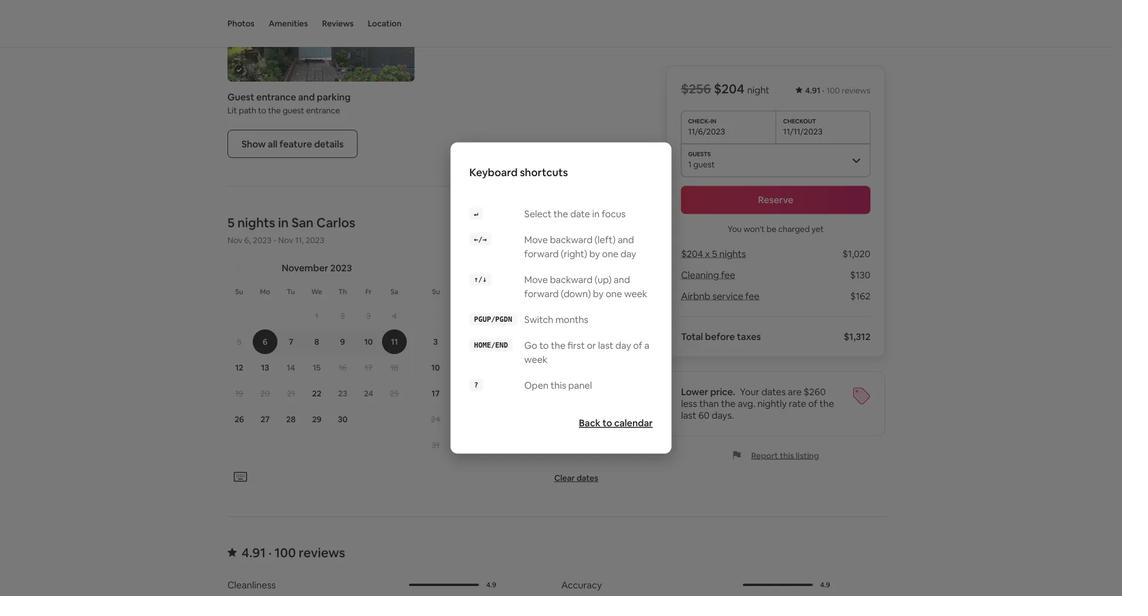 Task type: vqa. For each thing, say whether or not it's contained in the screenshot.


Task type: locate. For each thing, give the bounding box(es) containing it.
0 horizontal spatial of
[[634, 340, 643, 352]]

keyboard
[[470, 166, 518, 179]]

2 move from the top
[[525, 274, 548, 286]]

1 move from the top
[[525, 234, 548, 246]]

0 vertical spatial 10 button
[[356, 330, 382, 355]]

week inside move backward (up) and forward (down) by one week
[[625, 288, 648, 300]]

15 button
[[304, 356, 330, 380]]

reviews button
[[322, 0, 354, 47]]

reserve
[[759, 194, 794, 206]]

0 horizontal spatial dates
[[577, 473, 599, 484]]

2 21 button from the left
[[526, 382, 552, 406]]

23 for second 23 button from right
[[338, 389, 348, 399]]

be
[[767, 224, 777, 234]]

11
[[391, 337, 398, 348]]

30
[[338, 415, 348, 425], [586, 415, 596, 425]]

1 8 from the left
[[315, 337, 319, 348]]

1 horizontal spatial 14
[[535, 363, 544, 373]]

1 th from the left
[[339, 288, 347, 297]]

4 button
[[382, 304, 408, 329]]

report this listing button
[[733, 451, 820, 461]]

1 19 from the left
[[235, 389, 243, 399]]

keyboard shortcuts
[[470, 166, 568, 179]]

backward for (down)
[[550, 274, 593, 286]]

1 4.9 from the left
[[486, 581, 497, 590]]

1 horizontal spatial su
[[432, 288, 440, 297]]

23 down 16 button
[[338, 389, 348, 399]]

0 horizontal spatial tu
[[287, 288, 295, 297]]

page up and page down keys, image
[[470, 313, 517, 326]]

0 vertical spatial 100
[[827, 85, 840, 96]]

0 horizontal spatial 6 button
[[252, 330, 278, 355]]

2 23 button from the left
[[578, 382, 604, 406]]

1 vertical spatial nights
[[720, 248, 746, 260]]

22 up 29, friday, december 2023. unavailable button
[[561, 389, 570, 399]]

fee
[[722, 269, 736, 281], [746, 291, 760, 303]]

dates inside clear dates 'button'
[[577, 473, 599, 484]]

9 for first the 9 button from left
[[340, 337, 345, 348]]

13
[[261, 363, 269, 373]]

last inside your dates are $260 less than the avg. nightly rate of the last 60 days.
[[681, 410, 697, 422]]

0 vertical spatial nights
[[238, 214, 275, 231]]

0 horizontal spatial 1
[[315, 311, 319, 322]]

0 horizontal spatial 8 button
[[304, 330, 330, 355]]

17 right the 25 button
[[432, 389, 440, 399]]

1 1 button from the left
[[304, 304, 330, 329]]

airbnb service fee button
[[681, 291, 760, 303]]

move backward (left) and forward (right) by one day
[[525, 234, 637, 260]]

backward inside move backward (up) and forward (down) by one week
[[550, 274, 593, 286]]

2 7 from the left
[[537, 337, 542, 348]]

1 horizontal spatial week
[[625, 288, 648, 300]]

this
[[551, 380, 567, 392], [780, 451, 795, 461]]

0 horizontal spatial 24 button
[[356, 382, 382, 406]]

26, tuesday, december 2023. unavailable button
[[475, 408, 500, 432]]

21 button up 28, thursday, december 2023. unavailable button at the bottom
[[526, 382, 552, 406]]

to right path
[[258, 105, 266, 116]]

23 button down 16 button
[[330, 382, 356, 406]]

question mark, image
[[470, 379, 483, 392]]

move for move backward (up) and forward (down) by one week
[[525, 274, 548, 286]]

1 vertical spatial move
[[525, 274, 548, 286]]

23
[[338, 389, 348, 399], [586, 389, 596, 399]]

1 horizontal spatial 100
[[827, 85, 840, 96]]

30 button right 29
[[330, 408, 356, 432]]

1 horizontal spatial 7
[[537, 337, 542, 348]]

24 up "31" button
[[431, 415, 440, 425]]

2 fr from the left
[[563, 288, 569, 297]]

2 4.9 from the left
[[821, 581, 831, 590]]

0 horizontal spatial 10
[[364, 337, 373, 348]]

1 horizontal spatial 3
[[433, 337, 438, 348]]

6 left the go
[[511, 337, 516, 348]]

by inside move backward (up) and forward (down) by one week
[[593, 288, 604, 300]]

0 horizontal spatial 14
[[287, 363, 295, 373]]

panel
[[569, 380, 592, 392]]

in left san
[[278, 214, 289, 231]]

17 button right the 25 button
[[423, 382, 449, 406]]

0 horizontal spatial 23 button
[[330, 382, 356, 406]]

last right or
[[598, 340, 614, 352]]

4.91 · 100 reviews up 11/11/2023
[[806, 85, 871, 96]]

right and left arrow keys, image
[[470, 233, 492, 246]]

1 tu from the left
[[287, 288, 295, 297]]

1 23 from the left
[[338, 389, 348, 399]]

1 7 from the left
[[289, 337, 293, 348]]

dates right clear
[[577, 473, 599, 484]]

1
[[315, 311, 319, 322], [563, 311, 567, 322]]

10
[[364, 337, 373, 348], [432, 363, 440, 373]]

5 button up "12" button
[[226, 330, 252, 355]]

3 right 11 'button'
[[433, 337, 438, 348]]

10 button right 18 button
[[423, 356, 449, 380]]

0 horizontal spatial reviews
[[299, 545, 345, 562]]

one for (up)
[[606, 288, 622, 300]]

1 horizontal spatial 24 button
[[423, 408, 449, 432]]

4.91 · 100 reviews up cleanliness
[[242, 545, 345, 562]]

8 left first
[[563, 337, 568, 348]]

1 sa from the left
[[391, 288, 399, 297]]

0 vertical spatial this
[[551, 380, 567, 392]]

the left guest at the top left of page
[[268, 105, 281, 116]]

19 button up 26, tuesday, december 2023. unavailable button on the left bottom of page
[[475, 382, 501, 406]]

1 horizontal spatial 17
[[432, 389, 440, 399]]

by down (up)
[[593, 288, 604, 300]]

backward up (right) on the top of page
[[550, 234, 593, 246]]

fee right service
[[746, 291, 760, 303]]

1 horizontal spatial tu
[[484, 288, 492, 297]]

4
[[392, 311, 397, 322]]

8
[[315, 337, 319, 348], [563, 337, 568, 348]]

to right the go
[[540, 340, 549, 352]]

17 for bottommost 17 "button"
[[432, 389, 440, 399]]

27
[[261, 415, 270, 425]]

11/6/2023
[[689, 126, 726, 137]]

to for go to the first or last day of a week
[[540, 340, 549, 352]]

· up cleanliness
[[269, 545, 272, 562]]

28, thursday, december 2023. unavailable button
[[527, 408, 552, 432]]

1 vertical spatial 4.91 · 100 reviews
[[242, 545, 345, 562]]

and up guest at the top left of page
[[298, 91, 315, 103]]

1 horizontal spatial 1 button
[[552, 304, 578, 329]]

1 30 from the left
[[338, 415, 348, 425]]

(right)
[[561, 248, 588, 260]]

9
[[340, 337, 345, 348], [589, 337, 594, 348]]

1 horizontal spatial 14 button
[[526, 356, 552, 380]]

dates inside your dates are $260 less than the avg. nightly rate of the last 60 days.
[[762, 386, 786, 398]]

1 button down "(down)"
[[552, 304, 578, 329]]

0 horizontal spatial 9 button
[[330, 330, 356, 355]]

0 horizontal spatial week
[[525, 354, 548, 366]]

and for move backward (up) and forward (down) by one week
[[614, 274, 630, 286]]

0 horizontal spatial 7 button
[[278, 330, 304, 355]]

to for back to calendar
[[603, 418, 613, 430]]

0 vertical spatial reviews
[[842, 85, 871, 96]]

fee up service
[[722, 269, 736, 281]]

1 horizontal spatial 30
[[586, 415, 596, 425]]

reviews
[[322, 18, 354, 29]]

1 vertical spatial by
[[593, 288, 604, 300]]

24 button left 25
[[356, 382, 382, 406]]

1 23 button from the left
[[330, 382, 356, 406]]

2 6 from the left
[[511, 337, 516, 348]]

1 9 from the left
[[340, 337, 345, 348]]

2023 left "-"
[[253, 235, 272, 246]]

price.
[[711, 386, 736, 398]]

of left a
[[634, 340, 643, 352]]

19 for 2nd 19 button from left
[[483, 389, 492, 399]]

6,
[[244, 235, 251, 246]]

1 horizontal spatial 21 button
[[526, 382, 552, 406]]

21
[[287, 389, 295, 399], [535, 389, 543, 399]]

dates for clear
[[577, 473, 599, 484]]

nov left '6,'
[[228, 235, 243, 246]]

22 button
[[304, 382, 330, 406], [552, 382, 578, 406]]

1 forward from the top
[[525, 248, 559, 260]]

30 right the 29 button
[[338, 415, 348, 425]]

5 inside the 5 nights in san carlos nov 6, 2023 - nov 11, 2023
[[228, 214, 235, 231]]

1 1 from the left
[[315, 311, 319, 322]]

20
[[260, 389, 270, 399]]

1 vertical spatial last
[[681, 410, 697, 422]]

$204 left x
[[681, 248, 703, 260]]

0 vertical spatial one
[[602, 248, 619, 260]]

8 button down months
[[552, 330, 578, 355]]

24 button up "31" button
[[423, 408, 449, 432]]

6 for first 6 button from right
[[511, 337, 516, 348]]

2 7 button from the left
[[526, 330, 552, 355]]

8 up 15 button
[[315, 337, 319, 348]]

move inside move backward (up) and forward (down) by one week
[[525, 274, 548, 286]]

2 1 from the left
[[563, 311, 567, 322]]

6 up 13
[[263, 337, 268, 348]]

0 horizontal spatial th
[[339, 288, 347, 297]]

and inside move backward (left) and forward (right) by one day
[[618, 234, 634, 246]]

forward inside move backward (left) and forward (right) by one day
[[525, 248, 559, 260]]

4.9
[[486, 581, 497, 590], [821, 581, 831, 590]]

backward inside move backward (left) and forward (right) by one day
[[550, 234, 593, 246]]

1 horizontal spatial 8 button
[[552, 330, 578, 355]]

1 21 from the left
[[287, 389, 295, 399]]

1 horizontal spatial nov
[[278, 235, 293, 246]]

1 for 1st 1 button from right
[[563, 311, 567, 322]]

last
[[598, 340, 614, 352], [681, 410, 697, 422]]

this for open
[[551, 380, 567, 392]]

day
[[621, 248, 637, 260], [616, 340, 632, 352]]

pgup/pgdn
[[474, 316, 513, 324]]

dates left 'are'
[[762, 386, 786, 398]]

1 vertical spatial week
[[525, 354, 548, 366]]

2 sa from the left
[[588, 288, 596, 297]]

1 vertical spatial and
[[618, 234, 634, 246]]

16
[[339, 363, 347, 373]]

1 14 button from the left
[[278, 356, 304, 380]]

17 for 17 "button" to the top
[[365, 363, 373, 373]]

move inside move backward (left) and forward (right) by one day
[[525, 234, 548, 246]]

$204 left "night"
[[714, 81, 745, 97]]

19 right question mark, icon
[[483, 389, 492, 399]]

1 horizontal spatial entrance
[[306, 105, 340, 116]]

2 su from the left
[[432, 288, 440, 297]]

7 button
[[278, 330, 304, 355], [526, 330, 552, 355]]

enter key, image
[[470, 207, 483, 220]]

2 right months
[[589, 311, 593, 322]]

0 horizontal spatial sa
[[391, 288, 399, 297]]

0 horizontal spatial 4.91 · 100 reviews
[[242, 545, 345, 562]]

to inside go to the first or last day of a week
[[540, 340, 549, 352]]

2 9 from the left
[[589, 337, 594, 348]]

0 vertical spatial to
[[258, 105, 266, 116]]

3 for bottommost the 3 'button'
[[433, 337, 438, 348]]

0 horizontal spatial fr
[[366, 288, 372, 297]]

14 up open
[[535, 363, 544, 373]]

4.9 out of 5.0 image
[[409, 585, 481, 587], [409, 585, 479, 587], [743, 585, 815, 587], [743, 585, 813, 587]]

1 horizontal spatial 22 button
[[552, 382, 578, 406]]

$260
[[804, 386, 826, 398]]

and inside move backward (up) and forward (down) by one week
[[614, 274, 630, 286]]

1 vertical spatial 24 button
[[423, 408, 449, 432]]

2 14 from the left
[[535, 363, 544, 373]]

a
[[645, 340, 650, 352]]

0 horizontal spatial 3
[[366, 311, 371, 322]]

5 button
[[226, 330, 252, 355], [475, 330, 501, 355]]

7 button up 15 button
[[278, 330, 304, 355]]

5 button down pgup/pgdn
[[475, 330, 501, 355]]

week up a
[[625, 288, 648, 300]]

2 9 button from the left
[[578, 330, 604, 355]]

1 horizontal spatial 10
[[432, 363, 440, 373]]

2 19 from the left
[[483, 389, 492, 399]]

last inside go to the first or last day of a week
[[598, 340, 614, 352]]

amenities
[[269, 18, 308, 29]]

one for (left)
[[602, 248, 619, 260]]

airbnb service fee
[[681, 291, 760, 303]]

1 vertical spatial dates
[[577, 473, 599, 484]]

10 button
[[356, 330, 382, 355], [423, 356, 449, 380]]

nights right x
[[720, 248, 746, 260]]

you
[[728, 224, 742, 234]]

forward up switch
[[525, 288, 559, 300]]

backward up "(down)"
[[550, 274, 593, 286]]

6 button up 13 button
[[252, 330, 278, 355]]

1 6 button from the left
[[252, 330, 278, 355]]

2 6 button from the left
[[501, 330, 526, 355]]

23 button
[[330, 382, 356, 406], [578, 382, 604, 406]]

4.91 up cleanliness
[[242, 545, 266, 562]]

$256
[[681, 81, 711, 97]]

0 vertical spatial fee
[[722, 269, 736, 281]]

2 8 from the left
[[563, 337, 568, 348]]

21 button right 20
[[278, 382, 304, 406]]

to right "back"
[[603, 418, 613, 430]]

1 vertical spatial to
[[540, 340, 549, 352]]

show all feature details
[[242, 138, 344, 150]]

4.91 up 11/11/2023
[[806, 85, 821, 96]]

0 horizontal spatial entrance
[[256, 91, 296, 103]]

report this listing
[[752, 451, 820, 461]]

0 vertical spatial ·
[[823, 85, 825, 96]]

1 22 button from the left
[[304, 382, 330, 406]]

su
[[235, 288, 243, 297], [432, 288, 440, 297]]

day left a
[[616, 340, 632, 352]]

0 horizontal spatial 21
[[287, 389, 295, 399]]

1 2 button from the left
[[330, 304, 356, 329]]

forward
[[525, 248, 559, 260], [525, 288, 559, 300]]

and
[[298, 91, 315, 103], [618, 234, 634, 246], [614, 274, 630, 286]]

1 horizontal spatial 6 button
[[501, 330, 526, 355]]

22 button up 29, friday, december 2023. unavailable button
[[552, 382, 578, 406]]

22
[[312, 389, 322, 399], [561, 389, 570, 399]]

than
[[700, 398, 719, 410]]

the
[[268, 105, 281, 116], [554, 208, 569, 220], [551, 340, 566, 352], [721, 398, 736, 410], [820, 398, 835, 410]]

17
[[365, 363, 373, 373], [432, 389, 440, 399]]

0 vertical spatial forward
[[525, 248, 559, 260]]

nights up '6,'
[[238, 214, 275, 231]]

27, wednesday, december 2023. unavailable button
[[501, 408, 526, 432]]

1 vertical spatial this
[[780, 451, 795, 461]]

1 14 from the left
[[287, 363, 295, 373]]

fr right we
[[366, 288, 372, 297]]

9 button
[[330, 330, 356, 355], [578, 330, 604, 355]]

0 horizontal spatial in
[[278, 214, 289, 231]]

0 horizontal spatial 6
[[263, 337, 268, 348]]

one inside move backward (left) and forward (right) by one day
[[602, 248, 619, 260]]

by inside move backward (left) and forward (right) by one day
[[590, 248, 600, 260]]

5
[[228, 214, 235, 231], [713, 248, 718, 260], [237, 337, 242, 348], [485, 337, 490, 348]]

december 2023
[[478, 262, 549, 274]]

7 button down switch
[[526, 330, 552, 355]]

back to calendar button
[[573, 412, 659, 436]]

14 for first 14 'button' from the right
[[535, 363, 544, 373]]

by down (left)
[[590, 248, 600, 260]]

forward for move backward (left) and forward (right) by one day
[[525, 248, 559, 260]]

0 horizontal spatial 2
[[341, 311, 345, 322]]

1 horizontal spatial 3 button
[[423, 330, 449, 355]]

1 backward from the top
[[550, 234, 593, 246]]

sa down (up)
[[588, 288, 596, 297]]

14 left "15"
[[287, 363, 295, 373]]

0 horizontal spatial fee
[[722, 269, 736, 281]]

tu down ↑/↓
[[484, 288, 492, 297]]

this left panel
[[551, 380, 567, 392]]

30 button
[[330, 408, 356, 432], [578, 408, 604, 432]]

1 horizontal spatial 4.9
[[821, 581, 831, 590]]

this left the listing
[[780, 451, 795, 461]]

forward inside move backward (up) and forward (down) by one week
[[525, 288, 559, 300]]

2 backward from the top
[[550, 274, 593, 286]]

0 horizontal spatial this
[[551, 380, 567, 392]]

1 vertical spatial 10 button
[[423, 356, 449, 380]]

1 vertical spatial 24
[[431, 415, 440, 425]]

home/end
[[474, 341, 508, 350]]

one inside move backward (up) and forward (down) by one week
[[606, 288, 622, 300]]

2 30 button from the left
[[578, 408, 604, 432]]

14
[[287, 363, 295, 373], [535, 363, 544, 373]]

th right we
[[339, 288, 347, 297]]

one down (left)
[[602, 248, 619, 260]]

0 vertical spatial 3
[[366, 311, 371, 322]]

0 horizontal spatial 2 button
[[330, 304, 356, 329]]

2 19 button from the left
[[475, 382, 501, 406]]

0 vertical spatial $204
[[714, 81, 745, 97]]

0 horizontal spatial 9
[[340, 337, 345, 348]]

1 for 2nd 1 button from the right
[[315, 311, 319, 322]]

6 for first 6 button from left
[[263, 337, 268, 348]]

1 horizontal spatial dates
[[762, 386, 786, 398]]

entrance up guest at the top left of page
[[256, 91, 296, 103]]

30 right 29, friday, december 2023. unavailable button
[[586, 415, 596, 425]]

1 vertical spatial reviews
[[299, 545, 345, 562]]

cleaning fee button
[[681, 269, 736, 281]]

19 left 20
[[235, 389, 243, 399]]

0 vertical spatial 17
[[365, 363, 373, 373]]

day down focus
[[621, 248, 637, 260]]

1 horizontal spatial 19
[[483, 389, 492, 399]]

week
[[625, 288, 648, 300], [525, 354, 548, 366]]

9 right first
[[589, 337, 594, 348]]

2 21 from the left
[[535, 389, 543, 399]]

22 up 29
[[312, 389, 322, 399]]

th up switch
[[536, 288, 544, 297]]

2 30 from the left
[[586, 415, 596, 425]]

fr up months
[[563, 288, 569, 297]]

1 horizontal spatial 8
[[563, 337, 568, 348]]

carlos
[[317, 214, 356, 231]]

of right rate
[[809, 398, 818, 410]]

24
[[364, 389, 374, 399], [431, 415, 440, 425]]

0 horizontal spatial 23
[[338, 389, 348, 399]]

$130
[[851, 269, 871, 281]]

22 button up 29
[[304, 382, 330, 406]]

2 up 16 on the bottom left of page
[[341, 311, 345, 322]]

to inside "button"
[[603, 418, 613, 430]]

2 vertical spatial to
[[603, 418, 613, 430]]

21 right 20
[[287, 389, 295, 399]]

1 6 from the left
[[263, 337, 268, 348]]

100
[[827, 85, 840, 96], [275, 545, 296, 562]]

1 vertical spatial forward
[[525, 288, 559, 300]]

0 horizontal spatial 14 button
[[278, 356, 304, 380]]

1 horizontal spatial 2 button
[[578, 304, 604, 329]]

19 for 1st 19 button
[[235, 389, 243, 399]]

3 button right 11 'button'
[[423, 330, 449, 355]]

1 nov from the left
[[228, 235, 243, 246]]

0 horizontal spatial 4.9
[[486, 581, 497, 590]]

1 horizontal spatial fee
[[746, 291, 760, 303]]

day inside go to the first or last day of a week
[[616, 340, 632, 352]]

1 horizontal spatial of
[[809, 398, 818, 410]]

guest
[[228, 91, 254, 103]]

tu left we
[[287, 288, 295, 297]]

2 button up 16 button
[[330, 304, 356, 329]]

1 vertical spatial $204
[[681, 248, 703, 260]]

6 button down pgup/pgdn
[[501, 330, 526, 355]]

1 horizontal spatial 24
[[431, 415, 440, 425]]

entrance down 'parking'
[[306, 105, 340, 116]]

10 for the right 10 button
[[432, 363, 440, 373]]

· up 11/11/2023
[[823, 85, 825, 96]]

week down the go
[[525, 354, 548, 366]]

10 for left 10 button
[[364, 337, 373, 348]]

0 horizontal spatial last
[[598, 340, 614, 352]]

10 left 11
[[364, 337, 373, 348]]

lit path to the guest entrance, verified image image
[[228, 0, 415, 82], [228, 0, 415, 82]]

last left 60
[[681, 410, 697, 422]]

nov right "-"
[[278, 235, 293, 246]]

60
[[699, 410, 710, 422]]

18
[[391, 363, 399, 373]]

1 horizontal spatial 30 button
[[578, 408, 604, 432]]

0 horizontal spatial 19
[[235, 389, 243, 399]]

1 5 button from the left
[[226, 330, 252, 355]]

nov
[[228, 235, 243, 246], [278, 235, 293, 246]]

24 left 25
[[364, 389, 374, 399]]

8 button
[[304, 330, 330, 355], [552, 330, 578, 355]]

san
[[292, 214, 314, 231]]

0 vertical spatial by
[[590, 248, 600, 260]]

0 horizontal spatial 100
[[275, 545, 296, 562]]

november 2023
[[282, 262, 352, 274]]

10 right 18 button
[[432, 363, 440, 373]]

move down december 2023 on the top of the page
[[525, 274, 548, 286]]

1 button down we
[[304, 304, 330, 329]]

up and down arrow keys, image
[[470, 273, 492, 286]]

30 button right 29, friday, december 2023. unavailable button
[[578, 408, 604, 432]]

2 14 button from the left
[[526, 356, 552, 380]]

2 23 from the left
[[586, 389, 596, 399]]

2 button
[[330, 304, 356, 329], [578, 304, 604, 329]]

30 for first 30 button from left
[[338, 415, 348, 425]]

21 up 28, thursday, december 2023. unavailable button at the bottom
[[535, 389, 543, 399]]

forward up december 2023 on the top of the page
[[525, 248, 559, 260]]

1 vertical spatial of
[[809, 398, 818, 410]]

2 forward from the top
[[525, 288, 559, 300]]

1 horizontal spatial 23 button
[[578, 382, 604, 406]]

1 down "(down)"
[[563, 311, 567, 322]]



Task type: describe. For each thing, give the bounding box(es) containing it.
(down)
[[561, 288, 591, 300]]

2 5 button from the left
[[475, 330, 501, 355]]

12 button
[[226, 356, 252, 380]]

guest
[[283, 105, 304, 116]]

yet
[[812, 224, 824, 234]]

$204 x 5 nights button
[[681, 248, 746, 260]]

week inside go to the first or last day of a week
[[525, 354, 548, 366]]

dates for your
[[762, 386, 786, 398]]

1 vertical spatial 3 button
[[423, 330, 449, 355]]

30 for second 30 button
[[586, 415, 596, 425]]

2 2 button from the left
[[578, 304, 604, 329]]

accuracy
[[562, 580, 602, 592]]

clear
[[555, 473, 575, 484]]

2 2 from the left
[[589, 311, 593, 322]]

photos button
[[228, 0, 255, 47]]

and for move backward (left) and forward (right) by one day
[[618, 234, 634, 246]]

months
[[556, 314, 589, 326]]

parking
[[317, 91, 351, 103]]

before
[[706, 331, 735, 343]]

show
[[242, 138, 266, 150]]

27 button
[[252, 408, 278, 432]]

4.9 for cleanliness
[[486, 581, 497, 590]]

your
[[740, 386, 760, 398]]

location
[[368, 18, 402, 29]]

the left avg.
[[721, 398, 736, 410]]

(up)
[[595, 274, 612, 286]]

0 vertical spatial 4.91
[[806, 85, 821, 96]]

accessibility features region
[[223, 0, 617, 158]]

4.9 for accuracy
[[821, 581, 831, 590]]

2 tu from the left
[[484, 288, 492, 297]]

0 horizontal spatial $204
[[681, 248, 703, 260]]

3 for the leftmost the 3 'button'
[[366, 311, 371, 322]]

back to calendar
[[579, 418, 653, 430]]

13 button
[[252, 356, 278, 380]]

←/→
[[474, 236, 487, 244]]

first
[[568, 340, 585, 352]]

2 22 button from the left
[[552, 382, 578, 406]]

forward for move backward (up) and forward (down) by one week
[[525, 288, 559, 300]]

nights inside the 5 nights in san carlos nov 6, 2023 - nov 11, 2023
[[238, 214, 275, 231]]

16, saturday, december 2023. available. there is a 2 night minimum stay requirement. select as check-in date. button
[[579, 356, 603, 380]]

you won't be charged yet
[[728, 224, 824, 234]]

0 vertical spatial 24 button
[[356, 382, 382, 406]]

in inside the 5 nights in san carlos nov 6, 2023 - nov 11, 2023
[[278, 214, 289, 231]]

switch
[[525, 314, 554, 326]]

listing
[[796, 451, 820, 461]]

1 19 button from the left
[[226, 382, 252, 406]]

$1,312
[[844, 331, 871, 343]]

shortcuts
[[520, 166, 568, 179]]

2 1 button from the left
[[552, 304, 578, 329]]

home and end keys, image
[[470, 339, 513, 352]]

the right rate
[[820, 398, 835, 410]]

airbnb
[[681, 291, 711, 303]]

23 for 2nd 23 button from left
[[586, 389, 596, 399]]

back
[[579, 418, 601, 430]]

1 horizontal spatial nights
[[720, 248, 746, 260]]

8 for 1st 8 button from right
[[563, 337, 568, 348]]

1 vertical spatial entrance
[[306, 105, 340, 116]]

show all feature details button
[[228, 130, 358, 158]]

move backward (up) and forward (down) by one week
[[525, 274, 648, 300]]

2 8 button from the left
[[552, 330, 578, 355]]

1 horizontal spatial 4.91 · 100 reviews
[[806, 85, 871, 96]]

0 horizontal spatial 3 button
[[356, 304, 382, 329]]

photos
[[228, 18, 255, 29]]

or
[[587, 340, 596, 352]]

go
[[525, 340, 538, 352]]

cleaning fee
[[681, 269, 736, 281]]

of inside your dates are $260 less than the avg. nightly rate of the last 60 days.
[[809, 398, 818, 410]]

2023 right december
[[527, 262, 549, 274]]

service
[[713, 291, 744, 303]]

11,
[[295, 235, 304, 246]]

lower price.
[[681, 386, 736, 398]]

2023 right '11,'
[[306, 235, 325, 246]]

night
[[748, 84, 770, 96]]

0 horizontal spatial 10 button
[[356, 330, 382, 355]]

and inside guest entrance and parking lit path to the guest entrance
[[298, 91, 315, 103]]

7 for second 7 button from the left
[[537, 337, 542, 348]]

5 nights in san carlos nov 6, 2023 - nov 11, 2023
[[228, 214, 356, 246]]

details
[[314, 138, 344, 150]]

taxes
[[737, 331, 762, 343]]

29, friday, december 2023. unavailable button
[[553, 408, 578, 432]]

1 horizontal spatial in
[[593, 208, 600, 220]]

the left date
[[554, 208, 569, 220]]

days.
[[712, 410, 734, 422]]

$204 x 5 nights
[[681, 248, 746, 260]]

1 7 button from the left
[[278, 330, 304, 355]]

31 button
[[423, 433, 449, 458]]

24 for the 24 button to the bottom
[[431, 415, 440, 425]]

11 button
[[382, 330, 408, 355]]

calendar application
[[213, 249, 1007, 469]]

15
[[313, 363, 321, 373]]

29
[[312, 415, 322, 425]]

1 su from the left
[[235, 288, 243, 297]]

rate
[[789, 398, 807, 410]]

to inside guest entrance and parking lit path to the guest entrance
[[258, 105, 266, 116]]

are
[[788, 386, 802, 398]]

$162
[[851, 291, 871, 303]]

lit
[[228, 105, 237, 116]]

of inside go to the first or last day of a week
[[634, 340, 643, 352]]

less
[[681, 398, 698, 410]]

9 for 1st the 9 button from the right
[[589, 337, 594, 348]]

cleanliness
[[228, 580, 276, 592]]

7 for first 7 button from left
[[289, 337, 293, 348]]

reserve button
[[681, 186, 871, 214]]

1 vertical spatial ·
[[269, 545, 272, 562]]

mo
[[260, 288, 270, 297]]

29 button
[[304, 408, 330, 432]]

1 2 from the left
[[341, 311, 345, 322]]

select the date in focus
[[525, 208, 626, 220]]

1 21 button from the left
[[278, 382, 304, 406]]

clear dates
[[555, 473, 599, 484]]

december
[[478, 262, 525, 274]]

28 button
[[278, 408, 304, 432]]

open this panel
[[525, 380, 592, 392]]

move for move backward (left) and forward (right) by one day
[[525, 234, 548, 246]]

1 fr from the left
[[366, 288, 372, 297]]

the inside guest entrance and parking lit path to the guest entrance
[[268, 105, 281, 116]]

28
[[286, 415, 296, 425]]

21 for 2nd 21 button from the right
[[287, 389, 295, 399]]

total
[[681, 331, 704, 343]]

26
[[235, 415, 244, 425]]

cleaning
[[681, 269, 719, 281]]

2 nov from the left
[[278, 235, 293, 246]]

charged
[[779, 224, 810, 234]]

0 vertical spatial entrance
[[256, 91, 296, 103]]

x
[[706, 248, 710, 260]]

guest entrance and parking lit path to the guest entrance
[[228, 91, 351, 116]]

8 for first 8 button from the left
[[315, 337, 319, 348]]

backward for (right)
[[550, 234, 593, 246]]

1 8 button from the left
[[304, 330, 330, 355]]

we
[[312, 288, 322, 297]]

12
[[235, 363, 243, 373]]

the inside go to the first or last day of a week
[[551, 340, 566, 352]]

path
[[239, 105, 256, 116]]

your dates are $260 less than the avg. nightly rate of the last 60 days.
[[681, 386, 835, 422]]

day inside move backward (left) and forward (right) by one day
[[621, 248, 637, 260]]

1 22 from the left
[[312, 389, 322, 399]]

0 vertical spatial 17 button
[[356, 356, 382, 380]]

1 horizontal spatial ·
[[823, 85, 825, 96]]

report
[[752, 451, 779, 461]]

$1,020
[[843, 248, 871, 260]]

31
[[432, 440, 440, 451]]

1 vertical spatial fee
[[746, 291, 760, 303]]

14 for second 14 'button' from right
[[287, 363, 295, 373]]

2023 right november
[[330, 262, 352, 274]]

1 horizontal spatial 10 button
[[423, 356, 449, 380]]

1 9 button from the left
[[330, 330, 356, 355]]

2 th from the left
[[536, 288, 544, 297]]

clear dates button
[[550, 469, 603, 489]]

by for (left)
[[590, 248, 600, 260]]

(left)
[[595, 234, 616, 246]]

2 22 from the left
[[561, 389, 570, 399]]

1 30 button from the left
[[330, 408, 356, 432]]

11/11/2023
[[784, 126, 823, 137]]

24 for the 24 button to the top
[[364, 389, 374, 399]]

1 horizontal spatial reviews
[[842, 85, 871, 96]]

this for report
[[780, 451, 795, 461]]

21 for first 21 button from the right
[[535, 389, 543, 399]]

amenities button
[[269, 0, 308, 47]]

calendar
[[615, 418, 653, 430]]

16 button
[[330, 356, 356, 380]]

25
[[390, 389, 399, 399]]

focus
[[602, 208, 626, 220]]

1 vertical spatial 4.91
[[242, 545, 266, 562]]

by for (up)
[[593, 288, 604, 300]]

15, friday, december 2023. available. there is a 2 night minimum stay requirement. select as check-in date. button
[[553, 356, 578, 380]]

↑/↓
[[474, 276, 487, 284]]

1 vertical spatial 17 button
[[423, 382, 449, 406]]



